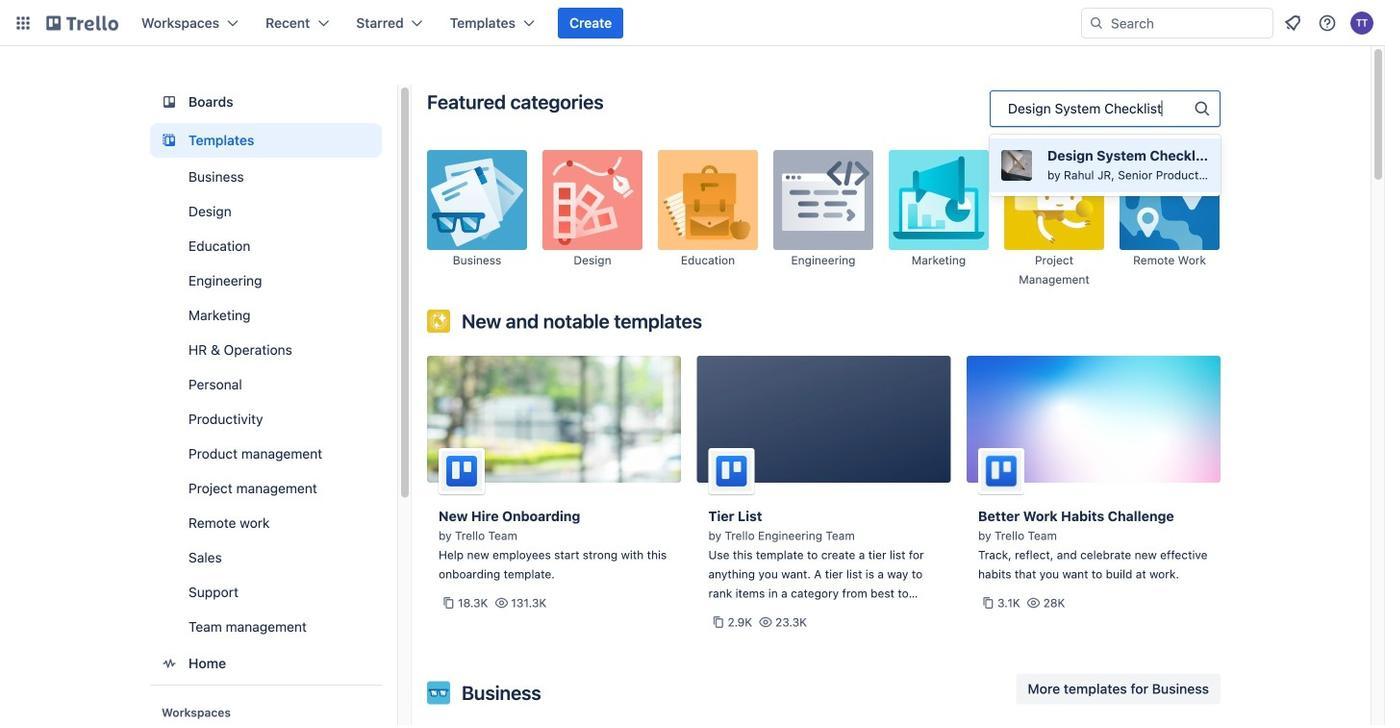 Task type: describe. For each thing, give the bounding box(es) containing it.
search image
[[1089, 15, 1105, 31]]

0 notifications image
[[1282, 12, 1305, 35]]

project management icon image
[[1005, 150, 1105, 250]]

open information menu image
[[1319, 13, 1338, 33]]

marketing icon image
[[889, 150, 989, 250]]

design icon image
[[543, 150, 643, 250]]

home image
[[158, 653, 181, 676]]

template board image
[[158, 129, 181, 152]]

trello engineering team image
[[709, 449, 755, 495]]

primary element
[[0, 0, 1386, 46]]

education icon image
[[658, 150, 758, 250]]

trello team image
[[979, 449, 1025, 495]]

back to home image
[[46, 8, 118, 38]]

remote work icon image
[[1120, 150, 1220, 250]]



Task type: vqa. For each thing, say whether or not it's contained in the screenshot.
the work
no



Task type: locate. For each thing, give the bounding box(es) containing it.
trello team image
[[439, 449, 485, 495]]

2 business icon image from the top
[[427, 682, 450, 705]]

Search field
[[1105, 9, 1273, 38]]

business icon image
[[427, 150, 527, 250], [427, 682, 450, 705]]

None text field
[[1009, 100, 1165, 118]]

terry turtle (terryturtle) image
[[1351, 12, 1374, 35]]

board image
[[158, 90, 181, 114]]

1 business icon image from the top
[[427, 150, 527, 250]]

None field
[[990, 90, 1221, 196]]

1 vertical spatial business icon image
[[427, 682, 450, 705]]

engineering icon image
[[774, 150, 874, 250]]

0 vertical spatial business icon image
[[427, 150, 527, 250]]



